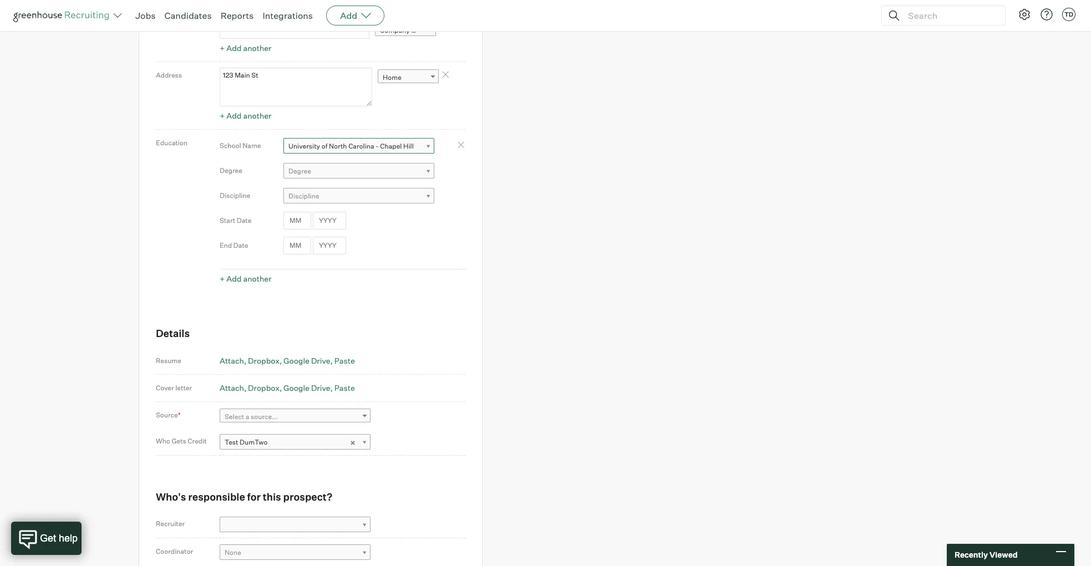 Task type: describe. For each thing, give the bounding box(es) containing it.
university of north carolina - chapel hill
[[289, 142, 414, 151]]

dropbox link for cover letter
[[248, 383, 282, 393]]

another for company website
[[243, 44, 272, 53]]

+ add another for address
[[220, 111, 272, 121]]

select a source... link
[[220, 409, 371, 425]]

candidates link
[[165, 10, 212, 21]]

source...
[[251, 413, 278, 421]]

viewed
[[990, 551, 1018, 560]]

dumtwo
[[240, 438, 268, 447]]

+ add another for websites
[[220, 44, 272, 53]]

jobs link
[[135, 10, 156, 21]]

address
[[156, 71, 182, 80]]

*
[[178, 411, 181, 419]]

add button
[[326, 6, 385, 26]]

paste link for cover letter
[[334, 383, 355, 393]]

google for resume
[[284, 356, 310, 366]]

date for start date
[[237, 217, 252, 225]]

greenhouse recruiting image
[[13, 9, 113, 22]]

company website link
[[375, 22, 437, 38]]

add for education
[[227, 274, 242, 284]]

attach for cover letter
[[220, 383, 244, 393]]

jobs
[[135, 10, 156, 21]]

+ for education
[[220, 274, 225, 284]]

source
[[156, 411, 178, 419]]

reports link
[[221, 10, 254, 21]]

none link
[[220, 545, 371, 561]]

td button
[[1063, 8, 1076, 21]]

end date
[[220, 242, 248, 250]]

resume
[[156, 357, 181, 365]]

td
[[1065, 11, 1074, 18]]

attach link for cover letter
[[220, 383, 246, 393]]

add for websites
[[227, 44, 242, 53]]

test dumtwo link
[[220, 434, 371, 451]]

websites
[[156, 24, 185, 33]]

websites element
[[220, 21, 466, 56]]

who
[[156, 437, 170, 446]]

paste link for resume
[[334, 356, 355, 366]]

Search text field
[[906, 7, 995, 24]]

candidates
[[165, 10, 212, 21]]

add for address
[[227, 111, 242, 121]]

who gets credit
[[156, 437, 207, 446]]

0 horizontal spatial degree
[[220, 167, 242, 175]]

mm text field for end date
[[284, 237, 311, 255]]

recruiter
[[156, 520, 185, 528]]

another inside education 'element'
[[243, 274, 272, 284]]

td button
[[1060, 6, 1078, 23]]

another for home
[[243, 111, 272, 121]]

dropbox for cover letter
[[248, 383, 280, 393]]

paste for resume
[[334, 356, 355, 366]]

cover letter
[[156, 384, 192, 392]]

integrations link
[[263, 10, 313, 21]]

coordinator
[[156, 548, 193, 556]]

1 horizontal spatial discipline
[[289, 192, 319, 200]]

integrations
[[263, 10, 313, 21]]

+ add another link for education
[[220, 274, 272, 284]]

google for cover letter
[[284, 383, 310, 393]]

paste for cover letter
[[334, 383, 355, 393]]

+ add another for education
[[220, 274, 272, 284]]

1 horizontal spatial degree
[[289, 167, 311, 175]]

cover
[[156, 384, 174, 392]]

prospect?
[[283, 491, 333, 503]]

details
[[156, 328, 190, 340]]

university
[[289, 142, 320, 151]]



Task type: locate. For each thing, give the bounding box(es) containing it.
attach dropbox google drive paste for resume
[[220, 356, 355, 366]]

3 another from the top
[[243, 274, 272, 284]]

start date
[[220, 217, 252, 225]]

reports
[[221, 10, 254, 21]]

0 vertical spatial + add another
[[220, 44, 272, 53]]

0 vertical spatial dropbox
[[248, 356, 280, 366]]

degree link
[[284, 163, 434, 179]]

+ add another down reports
[[220, 44, 272, 53]]

+ add another down end date
[[220, 274, 272, 284]]

discipline link
[[284, 188, 434, 204]]

of
[[322, 142, 328, 151]]

google drive link for cover letter
[[284, 383, 333, 393]]

drive
[[311, 356, 330, 366], [311, 383, 330, 393]]

google
[[284, 356, 310, 366], [284, 383, 310, 393]]

2 another from the top
[[243, 111, 272, 121]]

add down reports "link"
[[227, 44, 242, 53]]

1 attach dropbox google drive paste from the top
[[220, 356, 355, 366]]

1 google drive link from the top
[[284, 356, 333, 366]]

3 + add another link from the top
[[220, 274, 272, 284]]

2 attach dropbox google drive paste from the top
[[220, 383, 355, 393]]

a
[[246, 413, 249, 421]]

add inside education 'element'
[[227, 274, 242, 284]]

hill
[[403, 142, 414, 151]]

select
[[225, 413, 244, 421]]

+ down end
[[220, 274, 225, 284]]

degree down school
[[220, 167, 242, 175]]

3 + from the top
[[220, 274, 225, 284]]

date for end date
[[234, 242, 248, 250]]

date right the start
[[237, 217, 252, 225]]

1 paste from the top
[[334, 356, 355, 366]]

1 vertical spatial dropbox
[[248, 383, 280, 393]]

0 vertical spatial mm text field
[[284, 212, 311, 230]]

+ add another link down end date
[[220, 274, 272, 284]]

add inside websites element
[[227, 44, 242, 53]]

2 google from the top
[[284, 383, 310, 393]]

university of north carolina - chapel hill link
[[284, 138, 434, 154]]

2 vertical spatial another
[[243, 274, 272, 284]]

YYYY text field
[[313, 237, 346, 255]]

1 drive from the top
[[311, 356, 330, 366]]

carolina
[[349, 142, 374, 151]]

test
[[225, 438, 238, 447]]

+ down reports "link"
[[220, 44, 225, 53]]

recently viewed
[[955, 551, 1018, 560]]

1 attach link from the top
[[220, 356, 246, 366]]

0 vertical spatial attach
[[220, 356, 244, 366]]

+ add another inside websites element
[[220, 44, 272, 53]]

degree down university
[[289, 167, 311, 175]]

dropbox
[[248, 356, 280, 366], [248, 383, 280, 393]]

2 paste from the top
[[334, 383, 355, 393]]

discipline
[[220, 192, 250, 200], [289, 192, 319, 200]]

+ for address
[[220, 111, 225, 121]]

0 vertical spatial + add another link
[[220, 44, 272, 53]]

north
[[329, 142, 347, 151]]

gets
[[172, 437, 186, 446]]

date right end
[[234, 242, 248, 250]]

+ add another link up school name
[[220, 111, 272, 121]]

0 vertical spatial paste
[[334, 356, 355, 366]]

2 mm text field from the top
[[284, 237, 311, 255]]

1 google from the top
[[284, 356, 310, 366]]

2 vertical spatial + add another link
[[220, 274, 272, 284]]

1 vertical spatial mm text field
[[284, 237, 311, 255]]

google drive link
[[284, 356, 333, 366], [284, 383, 333, 393]]

0 vertical spatial +
[[220, 44, 225, 53]]

another inside websites element
[[243, 44, 272, 53]]

website
[[411, 26, 437, 35]]

+ add another link
[[220, 44, 272, 53], [220, 111, 272, 121], [220, 274, 272, 284]]

company
[[380, 26, 410, 35]]

configure image
[[1018, 8, 1032, 21]]

0 horizontal spatial discipline
[[220, 192, 250, 200]]

MM text field
[[284, 212, 311, 230], [284, 237, 311, 255]]

3 + add another from the top
[[220, 274, 272, 284]]

0 vertical spatial dropbox link
[[248, 356, 282, 366]]

mm text field left yyyy text box
[[284, 212, 311, 230]]

add
[[340, 10, 357, 21], [227, 44, 242, 53], [227, 111, 242, 121], [227, 274, 242, 284]]

+ up school
[[220, 111, 225, 121]]

attach link
[[220, 356, 246, 366], [220, 383, 246, 393]]

another down reports
[[243, 44, 272, 53]]

drive for resume
[[311, 356, 330, 366]]

0 vertical spatial another
[[243, 44, 272, 53]]

recently
[[955, 551, 988, 560]]

company website
[[380, 26, 437, 35]]

0 vertical spatial date
[[237, 217, 252, 225]]

test dumtwo
[[225, 438, 268, 447]]

school
[[220, 142, 241, 150]]

select a source...
[[225, 413, 278, 421]]

responsible
[[188, 491, 245, 503]]

+
[[220, 44, 225, 53], [220, 111, 225, 121], [220, 274, 225, 284]]

1 vertical spatial date
[[234, 242, 248, 250]]

0 vertical spatial attach dropbox google drive paste
[[220, 356, 355, 366]]

1 attach from the top
[[220, 356, 244, 366]]

dropbox for resume
[[248, 356, 280, 366]]

letter
[[175, 384, 192, 392]]

None text field
[[220, 0, 370, 9], [220, 68, 372, 107], [220, 0, 370, 9], [220, 68, 372, 107]]

+ add another up school name
[[220, 111, 272, 121]]

+ add another
[[220, 44, 272, 53], [220, 111, 272, 121], [220, 274, 272, 284]]

attach for resume
[[220, 356, 244, 366]]

+ inside education 'element'
[[220, 274, 225, 284]]

+ add another link for address
[[220, 111, 272, 121]]

add down end date
[[227, 274, 242, 284]]

2 vertical spatial + add another
[[220, 274, 272, 284]]

this
[[263, 491, 281, 503]]

1 vertical spatial attach dropbox google drive paste
[[220, 383, 355, 393]]

+ add another inside education 'element'
[[220, 274, 272, 284]]

drive for cover letter
[[311, 383, 330, 393]]

another
[[243, 44, 272, 53], [243, 111, 272, 121], [243, 274, 272, 284]]

1 vertical spatial +
[[220, 111, 225, 121]]

degree
[[220, 167, 242, 175], [289, 167, 311, 175]]

attach dropbox google drive paste
[[220, 356, 355, 366], [220, 383, 355, 393]]

none
[[225, 549, 241, 557]]

2 attach link from the top
[[220, 383, 246, 393]]

1 vertical spatial attach
[[220, 383, 244, 393]]

date
[[237, 217, 252, 225], [234, 242, 248, 250]]

start
[[220, 217, 235, 225]]

0 vertical spatial google
[[284, 356, 310, 366]]

discipline up start date
[[220, 192, 250, 200]]

school name
[[220, 142, 261, 150]]

1 paste link from the top
[[334, 356, 355, 366]]

+ inside websites element
[[220, 44, 225, 53]]

another up name
[[243, 111, 272, 121]]

0 vertical spatial google drive link
[[284, 356, 333, 366]]

1 + add another link from the top
[[220, 44, 272, 53]]

another down end date
[[243, 274, 272, 284]]

1 vertical spatial paste link
[[334, 383, 355, 393]]

attach link for resume
[[220, 356, 246, 366]]

add up websites element
[[340, 10, 357, 21]]

add up school
[[227, 111, 242, 121]]

education element
[[220, 133, 466, 287]]

for
[[247, 491, 261, 503]]

+ add another link down reports
[[220, 44, 272, 53]]

1 vertical spatial another
[[243, 111, 272, 121]]

mm text field left yyyy text field
[[284, 237, 311, 255]]

1 vertical spatial + add another
[[220, 111, 272, 121]]

paste link
[[334, 356, 355, 366], [334, 383, 355, 393]]

end
[[220, 242, 232, 250]]

2 + add another from the top
[[220, 111, 272, 121]]

0 vertical spatial paste link
[[334, 356, 355, 366]]

mm text field for start date
[[284, 212, 311, 230]]

2 dropbox from the top
[[248, 383, 280, 393]]

who's responsible for this prospect?
[[156, 491, 333, 503]]

0 vertical spatial drive
[[311, 356, 330, 366]]

1 vertical spatial dropbox link
[[248, 383, 282, 393]]

discipline up yyyy text box
[[289, 192, 319, 200]]

source *
[[156, 411, 181, 419]]

attach dropbox google drive paste for cover letter
[[220, 383, 355, 393]]

dropbox link for resume
[[248, 356, 282, 366]]

2 dropbox link from the top
[[248, 383, 282, 393]]

2 paste link from the top
[[334, 383, 355, 393]]

1 + from the top
[[220, 44, 225, 53]]

0 vertical spatial attach link
[[220, 356, 246, 366]]

chapel
[[380, 142, 402, 151]]

YYYY text field
[[313, 212, 346, 230]]

name
[[243, 142, 261, 150]]

who's
[[156, 491, 186, 503]]

1 dropbox from the top
[[248, 356, 280, 366]]

google drive link for resume
[[284, 356, 333, 366]]

+ for websites
[[220, 44, 225, 53]]

paste
[[334, 356, 355, 366], [334, 383, 355, 393]]

2 attach from the top
[[220, 383, 244, 393]]

2 drive from the top
[[311, 383, 330, 393]]

1 dropbox link from the top
[[248, 356, 282, 366]]

2 vertical spatial +
[[220, 274, 225, 284]]

1 vertical spatial google drive link
[[284, 383, 333, 393]]

-
[[376, 142, 379, 151]]

credit
[[188, 437, 207, 446]]

dropbox link
[[248, 356, 282, 366], [248, 383, 282, 393]]

1 vertical spatial + add another link
[[220, 111, 272, 121]]

add inside popup button
[[340, 10, 357, 21]]

1 vertical spatial drive
[[311, 383, 330, 393]]

home
[[383, 73, 402, 81]]

2 + add another link from the top
[[220, 111, 272, 121]]

none text field inside websites element
[[220, 21, 370, 39]]

1 vertical spatial paste
[[334, 383, 355, 393]]

1 mm text field from the top
[[284, 212, 311, 230]]

None text field
[[220, 21, 370, 39]]

home link
[[378, 69, 439, 85]]

1 vertical spatial google
[[284, 383, 310, 393]]

1 + add another from the top
[[220, 44, 272, 53]]

education
[[156, 139, 188, 147]]

+ add another link for websites
[[220, 44, 272, 53]]

1 another from the top
[[243, 44, 272, 53]]

2 + from the top
[[220, 111, 225, 121]]

1 vertical spatial attach link
[[220, 383, 246, 393]]

2 google drive link from the top
[[284, 383, 333, 393]]

attach
[[220, 356, 244, 366], [220, 383, 244, 393]]



Task type: vqa. For each thing, say whether or not it's contained in the screenshot.
Stage link
no



